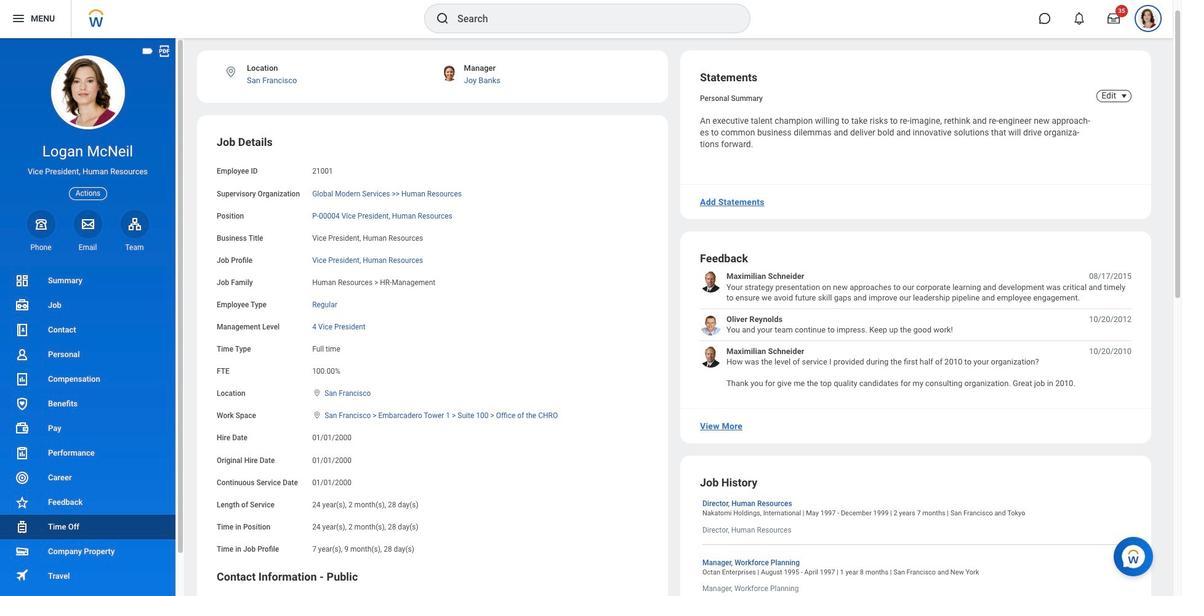 Task type: locate. For each thing, give the bounding box(es) containing it.
view printable version (pdf) image
[[158, 44, 171, 58]]

1 horizontal spatial list
[[700, 271, 1132, 389]]

employee's photo (maximilian schneider) image down employee's photo (oliver reynolds)
[[700, 346, 722, 367]]

list
[[0, 269, 176, 596], [700, 271, 1132, 389]]

employee's photo (oliver reynolds) image
[[700, 314, 722, 335]]

summary image
[[15, 273, 30, 288]]

personal image
[[15, 347, 30, 362]]

group
[[217, 135, 649, 555]]

location image
[[224, 65, 238, 79], [312, 389, 322, 397], [312, 411, 322, 420]]

list inside navigation pane region
[[0, 269, 176, 596]]

0 vertical spatial employee's photo (maximilian schneider) image
[[700, 271, 722, 293]]

email logan mcneil element
[[74, 243, 102, 252]]

contact image
[[15, 323, 30, 338]]

1 employee's photo (maximilian schneider) image from the top
[[700, 271, 722, 293]]

0 horizontal spatial list
[[0, 269, 176, 596]]

banner
[[0, 0, 1173, 38]]

justify image
[[11, 11, 26, 26]]

career image
[[15, 471, 30, 485]]

profile logan mcneil image
[[1139, 9, 1159, 31]]

1 vertical spatial employee's photo (maximilian schneider) image
[[700, 346, 722, 367]]

benefits image
[[15, 397, 30, 411]]

personal summary element
[[700, 92, 763, 103]]

navigation pane region
[[0, 38, 185, 596]]

phone image
[[32, 217, 50, 231]]

view team image
[[127, 217, 142, 231]]

employee's photo (maximilian schneider) image
[[700, 271, 722, 293], [700, 346, 722, 367]]

employee's photo (maximilian schneider) image up employee's photo (oliver reynolds)
[[700, 271, 722, 293]]



Task type: describe. For each thing, give the bounding box(es) containing it.
Search Workday  search field
[[458, 5, 725, 32]]

job image
[[15, 298, 30, 313]]

compensation image
[[15, 372, 30, 387]]

inbox large image
[[1108, 12, 1120, 25]]

travel image
[[15, 568, 30, 583]]

team logan mcneil element
[[120, 243, 149, 252]]

notifications large image
[[1074, 12, 1086, 25]]

2 vertical spatial location image
[[312, 411, 322, 420]]

company property image
[[15, 545, 30, 559]]

0 vertical spatial location image
[[224, 65, 238, 79]]

1 vertical spatial location image
[[312, 389, 322, 397]]

pay image
[[15, 421, 30, 436]]

performance image
[[15, 446, 30, 461]]

2 employee's photo (maximilian schneider) image from the top
[[700, 346, 722, 367]]

full time element
[[312, 343, 340, 354]]

mail image
[[80, 217, 95, 231]]

search image
[[435, 11, 450, 26]]

time off image
[[15, 520, 30, 535]]

phone logan mcneil element
[[27, 243, 55, 252]]

tag image
[[141, 44, 155, 58]]

feedback image
[[15, 495, 30, 510]]

caret down image
[[1117, 91, 1132, 101]]



Task type: vqa. For each thing, say whether or not it's contained in the screenshot.
"caret down" icon
yes



